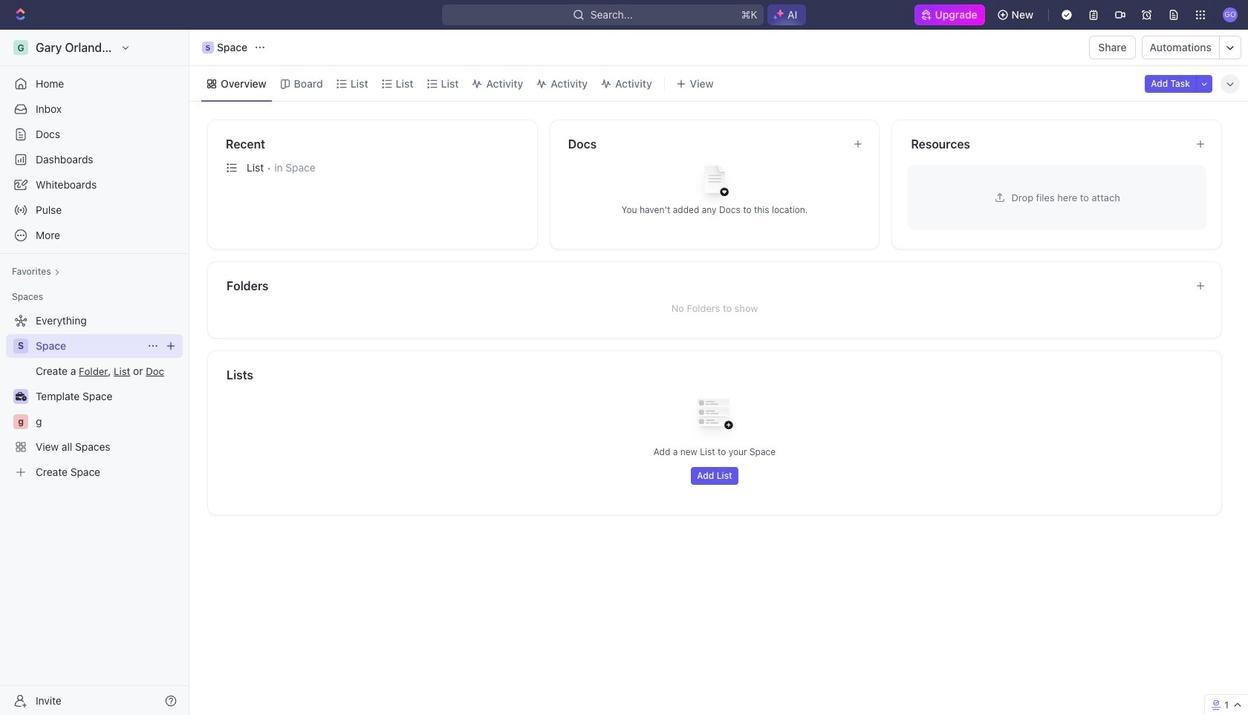 Task type: describe. For each thing, give the bounding box(es) containing it.
sidebar navigation
[[0, 30, 192, 716]]

no most used docs image
[[685, 153, 745, 213]]

business time image
[[15, 392, 26, 401]]

0 vertical spatial space, , element
[[202, 42, 214, 54]]



Task type: locate. For each thing, give the bounding box(es) containing it.
gary orlando's workspace, , element
[[13, 40, 28, 55]]

no lists icon. image
[[685, 387, 745, 447]]

tree inside sidebar navigation
[[6, 309, 183, 485]]

1 horizontal spatial space, , element
[[202, 42, 214, 54]]

tree
[[6, 309, 183, 485]]

g, , element
[[13, 415, 28, 430]]

0 horizontal spatial space, , element
[[13, 339, 28, 354]]

1 vertical spatial space, , element
[[13, 339, 28, 354]]

space, , element
[[202, 42, 214, 54], [13, 339, 28, 354]]



Task type: vqa. For each thing, say whether or not it's contained in the screenshot.
tree on the left of page
yes



